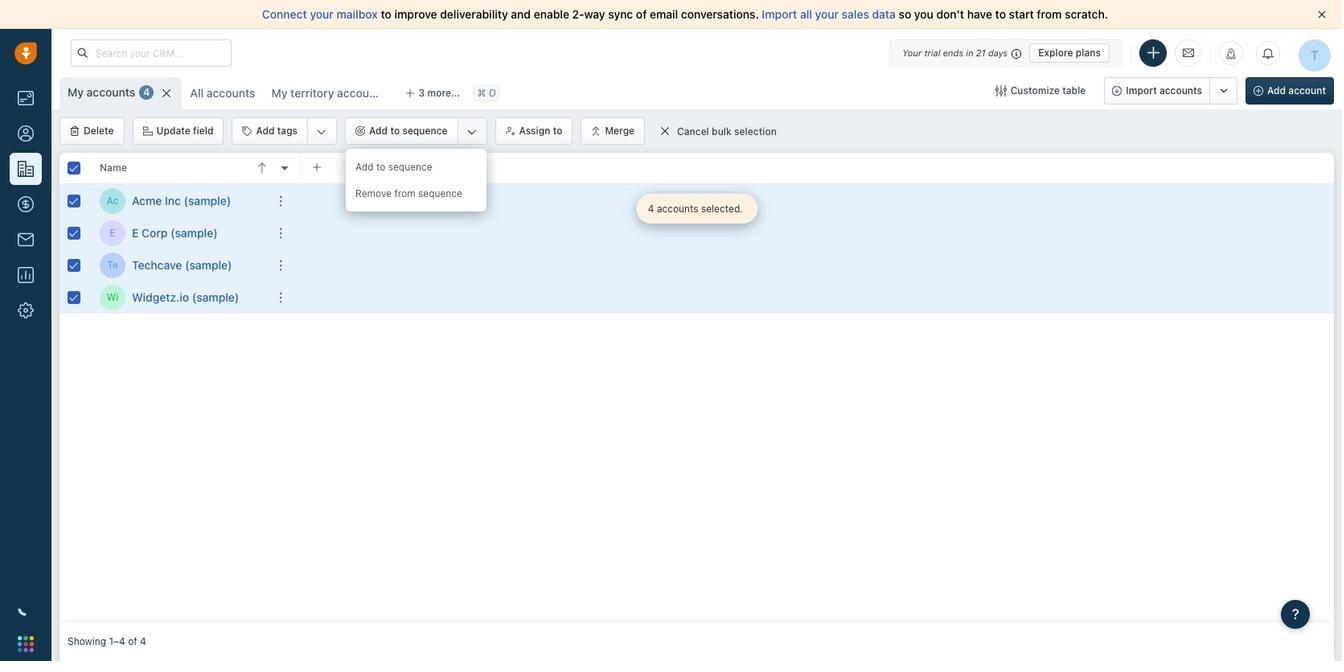 Task type: locate. For each thing, give the bounding box(es) containing it.
your right all
[[816, 7, 839, 21]]

press space to deselect this row. row
[[60, 185, 301, 217], [60, 217, 301, 249], [60, 249, 301, 282], [60, 282, 301, 314]]

sequence down the 3 in the top of the page
[[403, 125, 448, 137]]

1 angle down image from the left
[[317, 124, 327, 140]]

assign to button
[[495, 117, 573, 145]]

container_wx8msf4aqz5i3rn1 image for customize table
[[996, 85, 1007, 97]]

my left territory
[[272, 86, 288, 100]]

from right start
[[1037, 7, 1062, 21]]

sequence
[[403, 125, 448, 137], [388, 161, 433, 173], [418, 188, 463, 200]]

menu
[[346, 149, 486, 212]]

accounts left selected.
[[657, 203, 699, 215]]

4 inside my accounts 4
[[143, 86, 150, 98]]

menu containing add to sequence
[[346, 149, 486, 212]]

1 horizontal spatial of
[[636, 7, 647, 21]]

inc
[[165, 194, 181, 207]]

techcave
[[132, 258, 182, 272]]

e for e corp (sample)
[[132, 226, 139, 239]]

field
[[193, 125, 214, 137]]

2 angle down image from the left
[[467, 124, 477, 140]]

1 vertical spatial from
[[395, 188, 416, 200]]

improve
[[395, 7, 437, 21]]

0 horizontal spatial your
[[310, 7, 334, 21]]

update field
[[156, 125, 214, 137]]

my accounts 4
[[68, 85, 150, 99]]

corp
[[142, 226, 168, 239]]

e down ac at the top left of the page
[[110, 227, 116, 239]]

wi
[[107, 291, 119, 303]]

import accounts group
[[1105, 77, 1238, 105]]

my accounts link
[[68, 84, 135, 101]]

add left the tags
[[256, 125, 275, 137]]

cell
[[301, 185, 1335, 216], [301, 217, 1335, 249], [301, 249, 1335, 281], [301, 282, 1335, 313]]

0 horizontal spatial import
[[762, 7, 798, 21]]

add account button
[[1246, 77, 1335, 105]]

row group
[[60, 185, 301, 314], [301, 185, 1335, 314]]

accounts for import
[[1160, 84, 1203, 97]]

2 cell from the top
[[301, 217, 1335, 249]]

4 right 1–4
[[140, 636, 146, 648]]

1 horizontal spatial import
[[1127, 84, 1158, 97]]

container_wx8msf4aqz5i3rn1 image left cancel
[[660, 126, 671, 137]]

0 horizontal spatial angle down image
[[317, 124, 327, 140]]

merge
[[605, 125, 635, 137]]

(sample) down techcave (sample) link
[[192, 290, 239, 304]]

4 cell from the top
[[301, 282, 1335, 313]]

1–4
[[109, 636, 125, 648]]

have
[[968, 7, 993, 21]]

0 vertical spatial container_wx8msf4aqz5i3rn1 image
[[996, 85, 1007, 97]]

1 vertical spatial sequence
[[388, 161, 433, 173]]

add to sequence
[[369, 125, 448, 137], [356, 161, 433, 173]]

delete button
[[60, 117, 124, 145]]

my
[[68, 85, 84, 99], [272, 86, 288, 100]]

add to sequence inside button
[[369, 125, 448, 137]]

0 horizontal spatial my
[[68, 85, 84, 99]]

of
[[636, 7, 647, 21], [128, 636, 137, 648]]

add down my territory accounts
[[369, 125, 388, 137]]

freshworks switcher image
[[18, 636, 34, 652]]

import accounts
[[1127, 84, 1203, 97]]

4 press space to deselect this row. row from the top
[[60, 282, 301, 314]]

remove
[[356, 188, 392, 200]]

container_wx8msf4aqz5i3rn1 image inside customize table button
[[996, 85, 1007, 97]]

techcave (sample) link
[[132, 257, 232, 273]]

of right 1–4
[[128, 636, 137, 648]]

1 vertical spatial 4
[[648, 203, 655, 215]]

3 cell from the top
[[301, 249, 1335, 281]]

1 vertical spatial add to sequence
[[356, 161, 433, 173]]

1 vertical spatial import
[[1127, 84, 1158, 97]]

import all your sales data link
[[762, 7, 899, 21]]

1 horizontal spatial container_wx8msf4aqz5i3rn1 image
[[996, 85, 1007, 97]]

0 horizontal spatial container_wx8msf4aqz5i3rn1 image
[[660, 126, 671, 137]]

container_wx8msf4aqz5i3rn1 image left customize
[[996, 85, 1007, 97]]

accounts right all
[[207, 86, 255, 100]]

accounts inside button
[[1160, 84, 1203, 97]]

explore plans link
[[1030, 43, 1110, 62]]

add to sequence down the 3 in the top of the page
[[369, 125, 448, 137]]

angle down image inside add tags group
[[317, 124, 327, 140]]

don't
[[937, 7, 965, 21]]

0 vertical spatial add to sequence
[[369, 125, 448, 137]]

accounts up delete
[[87, 85, 135, 99]]

widgetz.io (sample) link
[[132, 289, 239, 305]]

all accounts
[[190, 86, 255, 100]]

in
[[967, 47, 974, 58]]

connect your mailbox link
[[262, 7, 381, 21]]

4
[[143, 86, 150, 98], [648, 203, 655, 215], [140, 636, 146, 648]]

⌘
[[477, 87, 486, 99]]

1 vertical spatial of
[[128, 636, 137, 648]]

4 down search your crm... 'text field'
[[143, 86, 150, 98]]

all
[[190, 86, 204, 100]]

add
[[1268, 84, 1287, 97], [256, 125, 275, 137], [369, 125, 388, 137], [356, 161, 374, 173]]

press space to deselect this row. row up e corp (sample)
[[60, 185, 301, 217]]

angle down image
[[317, 124, 327, 140], [467, 124, 477, 140]]

assign to
[[519, 125, 563, 137]]

acme inc (sample) link
[[132, 193, 231, 209]]

e for e
[[110, 227, 116, 239]]

of right sync
[[636, 7, 647, 21]]

(sample)
[[184, 194, 231, 207], [171, 226, 218, 239], [185, 258, 232, 272], [192, 290, 239, 304]]

cancel bulk selection
[[678, 125, 777, 137]]

0 horizontal spatial from
[[395, 188, 416, 200]]

my up delete button on the left top of the page
[[68, 85, 84, 99]]

(sample) up widgetz.io (sample)
[[185, 258, 232, 272]]

0 horizontal spatial e
[[110, 227, 116, 239]]

1 horizontal spatial my
[[272, 86, 288, 100]]

4 accounts selected.
[[648, 203, 743, 215]]

(sample) down acme inc (sample) link
[[171, 226, 218, 239]]

to up remove
[[376, 161, 386, 173]]

your
[[310, 7, 334, 21], [816, 7, 839, 21]]

2 press space to deselect this row. row from the top
[[60, 217, 301, 249]]

to
[[381, 7, 392, 21], [996, 7, 1007, 21], [391, 125, 400, 137], [553, 125, 563, 137], [376, 161, 386, 173]]

0 horizontal spatial of
[[128, 636, 137, 648]]

0 vertical spatial 4
[[143, 86, 150, 98]]

te
[[107, 259, 118, 271]]

1 horizontal spatial your
[[816, 7, 839, 21]]

trial
[[925, 47, 941, 58]]

press space to deselect this row. row up widgetz.io (sample)
[[60, 249, 301, 282]]

accounts
[[1160, 84, 1203, 97], [87, 85, 135, 99], [207, 86, 255, 100], [337, 86, 386, 100], [657, 203, 699, 215]]

to left start
[[996, 7, 1007, 21]]

import
[[762, 7, 798, 21], [1127, 84, 1158, 97]]

grid
[[60, 151, 1335, 623]]

add to sequence up remove from sequence
[[356, 161, 433, 173]]

group
[[345, 117, 487, 212]]

1 vertical spatial container_wx8msf4aqz5i3rn1 image
[[660, 126, 671, 137]]

press space to deselect this row. row containing acme inc (sample)
[[60, 185, 301, 217]]

mailbox
[[337, 7, 378, 21]]

your
[[903, 47, 922, 58]]

table
[[1063, 84, 1086, 97]]

2 vertical spatial sequence
[[418, 188, 463, 200]]

my territory accounts button
[[264, 77, 392, 109], [272, 86, 386, 100]]

your left mailbox
[[310, 7, 334, 21]]

to inside menu
[[376, 161, 386, 173]]

e
[[132, 226, 139, 239], [110, 227, 116, 239]]

sequence right remove
[[418, 188, 463, 200]]

widgetz.io (sample)
[[132, 290, 239, 304]]

to right assign
[[553, 125, 563, 137]]

1 press space to deselect this row. row from the top
[[60, 185, 301, 217]]

merge button
[[581, 117, 645, 145]]

press space to deselect this row. row up techcave (sample)
[[60, 217, 301, 249]]

grid containing acme inc (sample)
[[60, 151, 1335, 623]]

from
[[1037, 7, 1062, 21], [395, 188, 416, 200]]

e left corp
[[132, 226, 139, 239]]

my for my territory accounts
[[272, 86, 288, 100]]

21
[[977, 47, 986, 58]]

3
[[419, 87, 425, 99]]

3 press space to deselect this row. row from the top
[[60, 249, 301, 282]]

1 horizontal spatial angle down image
[[467, 124, 477, 140]]

add left account
[[1268, 84, 1287, 97]]

to right mailbox
[[381, 7, 392, 21]]

all accounts button
[[182, 77, 264, 109], [190, 86, 255, 100]]

from right remove
[[395, 188, 416, 200]]

0 vertical spatial sequence
[[403, 125, 448, 137]]

so
[[899, 7, 912, 21]]

1 horizontal spatial e
[[132, 226, 139, 239]]

accounts down email icon
[[1160, 84, 1203, 97]]

0 vertical spatial from
[[1037, 7, 1062, 21]]

customize
[[1011, 84, 1060, 97]]

Search your CRM... text field
[[71, 39, 232, 67]]

4 left selected.
[[648, 203, 655, 215]]

press space to deselect this row. row down techcave (sample) link
[[60, 282, 301, 314]]

connect
[[262, 7, 307, 21]]

customize table button
[[985, 77, 1097, 105]]

email
[[650, 7, 678, 21]]

1 row group from the left
[[60, 185, 301, 314]]

container_wx8msf4aqz5i3rn1 image
[[996, 85, 1007, 97], [660, 126, 671, 137]]

sequence up remove from sequence
[[388, 161, 433, 173]]



Task type: describe. For each thing, give the bounding box(es) containing it.
angle down image inside group
[[467, 124, 477, 140]]

start
[[1010, 7, 1035, 21]]

sync
[[608, 7, 633, 21]]

remove from sequence
[[356, 188, 463, 200]]

way
[[585, 7, 606, 21]]

(sample) down "name" column header
[[184, 194, 231, 207]]

ends
[[944, 47, 964, 58]]

add inside group
[[256, 125, 275, 137]]

acme inc (sample)
[[132, 194, 231, 207]]

accounts right territory
[[337, 86, 386, 100]]

more...
[[428, 87, 461, 99]]

2 row group from the left
[[301, 185, 1335, 314]]

2-
[[573, 7, 585, 21]]

my for my accounts 4
[[68, 85, 84, 99]]

close image
[[1319, 10, 1327, 19]]

enable
[[534, 7, 570, 21]]

add account
[[1268, 84, 1327, 97]]

add tags
[[256, 125, 298, 137]]

accounts for my
[[87, 85, 135, 99]]

selected.
[[702, 203, 743, 215]]

customize table
[[1011, 84, 1086, 97]]

territory
[[291, 86, 334, 100]]

bulk
[[712, 125, 732, 137]]

2 your from the left
[[816, 7, 839, 21]]

scratch.
[[1065, 7, 1109, 21]]

techcave (sample)
[[132, 258, 232, 272]]

showing 1–4 of 4
[[68, 636, 146, 648]]

to down 3 more... button at the left of the page
[[391, 125, 400, 137]]

email image
[[1184, 46, 1195, 60]]

add to sequence button
[[346, 118, 457, 144]]

update field button
[[132, 117, 224, 145]]

0 vertical spatial of
[[636, 7, 647, 21]]

deliverability
[[440, 7, 508, 21]]

name column header
[[92, 153, 301, 185]]

and
[[511, 7, 531, 21]]

0 vertical spatial import
[[762, 7, 798, 21]]

e corp (sample)
[[132, 226, 218, 239]]

press space to deselect this row. row containing e corp (sample)
[[60, 217, 301, 249]]

name row
[[60, 153, 301, 185]]

accounts for all
[[207, 86, 255, 100]]

group containing add to sequence
[[345, 117, 487, 212]]

data
[[873, 7, 896, 21]]

add tags button
[[233, 118, 307, 144]]

all
[[801, 7, 813, 21]]

plans
[[1076, 46, 1101, 58]]

⌘ o
[[477, 87, 496, 99]]

delete
[[84, 125, 114, 137]]

press space to deselect this row. row containing techcave (sample)
[[60, 249, 301, 282]]

accounts for 4
[[657, 203, 699, 215]]

account
[[1289, 84, 1327, 97]]

you
[[915, 7, 934, 21]]

name
[[100, 162, 127, 174]]

cancel
[[678, 125, 710, 137]]

days
[[989, 47, 1008, 58]]

your trial ends in 21 days
[[903, 47, 1008, 58]]

row group containing acme inc (sample)
[[60, 185, 301, 314]]

acme
[[132, 194, 162, 207]]

import inside button
[[1127, 84, 1158, 97]]

explore plans
[[1039, 46, 1101, 58]]

2 vertical spatial 4
[[140, 636, 146, 648]]

add up remove
[[356, 161, 374, 173]]

press space to deselect this row. row containing widgetz.io (sample)
[[60, 282, 301, 314]]

1 horizontal spatial from
[[1037, 7, 1062, 21]]

container_wx8msf4aqz5i3rn1 image for cancel bulk selection
[[660, 126, 671, 137]]

sequence inside button
[[403, 125, 448, 137]]

selection
[[735, 125, 777, 137]]

e corp (sample) link
[[132, 225, 218, 241]]

sales
[[842, 7, 870, 21]]

explore
[[1039, 46, 1074, 58]]

update
[[156, 125, 190, 137]]

add tags group
[[232, 117, 337, 145]]

my territory accounts
[[272, 86, 386, 100]]

3 more...
[[419, 87, 461, 99]]

import accounts button
[[1105, 77, 1211, 105]]

widgetz.io
[[132, 290, 189, 304]]

showing
[[68, 636, 106, 648]]

o
[[489, 87, 496, 99]]

1 cell from the top
[[301, 185, 1335, 216]]

ac
[[107, 195, 119, 207]]

tags
[[277, 125, 298, 137]]

assign
[[519, 125, 551, 137]]

1 your from the left
[[310, 7, 334, 21]]

connect your mailbox to improve deliverability and enable 2-way sync of email conversations. import all your sales data so you don't have to start from scratch.
[[262, 7, 1109, 21]]

4 inside grid
[[648, 203, 655, 215]]

3 more... button
[[396, 82, 469, 105]]

conversations.
[[681, 7, 759, 21]]



Task type: vqa. For each thing, say whether or not it's contained in the screenshot.
click to select dropdown button
no



